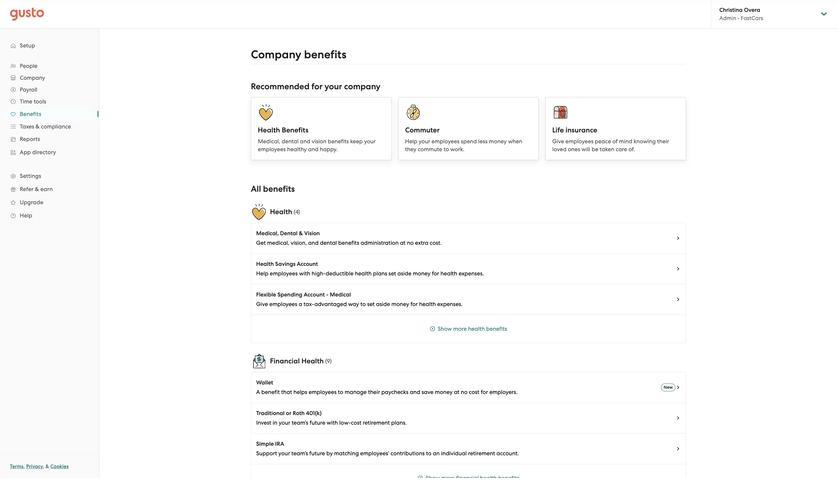Task type: locate. For each thing, give the bounding box(es) containing it.
team's left by
[[292, 451, 308, 457]]

company down people
[[20, 75, 45, 81]]

& inside medical, dental & vision get medical, vision, and dental benefits administration at no extra cost.
[[299, 230, 303, 237]]

0 vertical spatial account
[[297, 261, 318, 268]]

& up vision,
[[299, 230, 303, 237]]

dental
[[280, 230, 298, 237]]

opens in current tab image for simple ira
[[676, 447, 681, 452]]

& right taxes at left top
[[36, 123, 40, 130]]

cost left the employers.
[[469, 389, 480, 396]]

help inside health savings account help employees with high-deductible health plans set aside money for health expenses.
[[256, 271, 269, 277]]

that
[[281, 389, 292, 396]]

help inside gusto navigation element
[[20, 212, 32, 219]]

employees up ones at the right top of the page
[[566, 138, 594, 145]]

1 horizontal spatial at
[[454, 389, 460, 396]]

time tools
[[20, 98, 46, 105]]

0 vertical spatial no
[[407, 240, 414, 246]]

dental right vision,
[[320, 240, 337, 246]]

their right manage
[[368, 389, 380, 396]]

0 horizontal spatial retirement
[[363, 420, 390, 427]]

account.
[[497, 451, 519, 457]]

0 vertical spatial their
[[658, 138, 670, 145]]

team's inside the traditional or roth 401(k) invest in your team's future with low-cost retirement plans.
[[292, 420, 308, 427]]

0 horizontal spatial (
[[294, 209, 295, 215]]

9
[[327, 358, 330, 365]]

employees down "spending"
[[270, 301, 297, 308]]

3 opens in current tab image from the top
[[676, 416, 681, 421]]

2 opens in current tab image from the top
[[676, 267, 681, 272]]

your right keep
[[364, 138, 376, 145]]

employees
[[432, 138, 460, 145], [566, 138, 594, 145], [258, 146, 286, 153], [270, 271, 298, 277], [270, 301, 297, 308], [309, 389, 337, 396]]

& left 'cookies' button
[[46, 464, 49, 470]]

0 vertical spatial list
[[0, 60, 99, 222]]

1 vertical spatial their
[[368, 389, 380, 396]]

help down upgrade
[[20, 212, 32, 219]]

help for help
[[20, 212, 32, 219]]

1 horizontal spatial company
[[251, 48, 302, 61]]

medical, down health benefits
[[258, 138, 280, 145]]

cost
[[469, 389, 480, 396], [351, 420, 362, 427]]

0 vertical spatial set
[[389, 271, 396, 277]]

health for health ( 4 )
[[270, 208, 292, 216]]

taxes & compliance button
[[7, 121, 92, 133]]

your up the commute
[[419, 138, 430, 145]]

commute
[[418, 146, 443, 153]]

paychecks
[[382, 389, 409, 396]]

help up flexible
[[256, 271, 269, 277]]

benefits link
[[7, 108, 92, 120]]

dental up healthy at the left top
[[282, 138, 299, 145]]

upgrade link
[[7, 197, 92, 208]]

flexible spending account - medical give employees a tax-advantaged way to set aside money for health expenses.
[[256, 292, 463, 308]]

set right way
[[367, 301, 375, 308]]

give employees peace of mind knowing their loved ones will be taken care of.
[[553, 138, 670, 153]]

or
[[286, 410, 292, 417]]

1 vertical spatial team's
[[292, 451, 308, 457]]

) inside "health ( 4 )"
[[299, 209, 300, 215]]

their right 'knowing'
[[658, 138, 670, 145]]

to left manage
[[338, 389, 344, 396]]

health inside health savings account help employees with high-deductible health plans set aside money for health expenses.
[[256, 261, 274, 268]]

, left privacy link
[[24, 464, 25, 470]]

help link
[[7, 210, 92, 222]]

benefits inside medical, dental & vision get medical, vision, and dental benefits administration at no extra cost.
[[338, 240, 359, 246]]

future inside the traditional or roth 401(k) invest in your team's future with low-cost retirement plans.
[[310, 420, 326, 427]]

0 horizontal spatial )
[[299, 209, 300, 215]]

health inside button
[[468, 326, 485, 333]]

health inside flexible spending account - medical give employees a tax-advantaged way to set aside money for health expenses.
[[419, 301, 436, 308]]

advantaged
[[315, 301, 347, 308]]

cost down manage
[[351, 420, 362, 427]]

account up 'tax-'
[[304, 292, 325, 299]]

1 horizontal spatial retirement
[[468, 451, 495, 457]]

fastcars
[[741, 15, 764, 21]]

cookies button
[[50, 463, 69, 471]]

company benefits
[[251, 48, 347, 61]]

gusto navigation element
[[0, 28, 99, 233]]

list containing people
[[0, 60, 99, 222]]

employees'
[[360, 451, 389, 457]]

&
[[36, 123, 40, 130], [35, 186, 39, 193], [299, 230, 303, 237], [46, 464, 49, 470]]

help your employees spend less money when they commute to work.
[[405, 138, 523, 153]]

0 vertical spatial )
[[299, 209, 300, 215]]

0 horizontal spatial benefits
[[20, 111, 41, 117]]

work.
[[451, 146, 465, 153]]

1 vertical spatial opens in current tab image
[[676, 385, 681, 391]]

0 vertical spatial future
[[310, 420, 326, 427]]

0 vertical spatial retirement
[[363, 420, 390, 427]]

1 horizontal spatial )
[[330, 358, 332, 365]]

money inside flexible spending account - medical give employees a tax-advantaged way to set aside money for health expenses.
[[392, 301, 409, 308]]

0 vertical spatial aside
[[398, 271, 412, 277]]

at right save
[[454, 389, 460, 396]]

1 vertical spatial company
[[20, 75, 45, 81]]

0 vertical spatial (
[[294, 209, 295, 215]]

1 horizontal spatial ,
[[43, 464, 44, 470]]

1 vertical spatial dental
[[320, 240, 337, 246]]

when
[[508, 138, 523, 145]]

2 , from the left
[[43, 464, 44, 470]]

for
[[312, 81, 323, 92], [432, 271, 439, 277], [411, 301, 418, 308], [481, 389, 488, 396]]

1 vertical spatial retirement
[[468, 451, 495, 457]]

account inside flexible spending account - medical give employees a tax-advantaged way to set aside money for health expenses.
[[304, 292, 325, 299]]

medical, inside medical, dental and vision benefits keep your employees healthy and happy.
[[258, 138, 280, 145]]

1 opens in current tab image from the top
[[676, 236, 681, 241]]

with left low-
[[327, 420, 338, 427]]

directory
[[32, 149, 56, 156]]

mind
[[619, 138, 633, 145]]

company
[[251, 48, 302, 61], [20, 75, 45, 81]]

1 vertical spatial list
[[251, 223, 687, 343]]

aside right way
[[376, 301, 390, 308]]

to left work.
[[444, 146, 449, 153]]

employees down savings
[[270, 271, 298, 277]]

your right 'in' in the bottom left of the page
[[279, 420, 290, 427]]

1 vertical spatial medical,
[[256, 230, 279, 237]]

give inside flexible spending account - medical give employees a tax-advantaged way to set aside money for health expenses.
[[256, 301, 268, 308]]

retirement inside the traditional or roth 401(k) invest in your team's future with low-cost retirement plans.
[[363, 420, 390, 427]]

future down 401(k)
[[310, 420, 326, 427]]

aside
[[398, 271, 412, 277], [376, 301, 390, 308]]

0 vertical spatial cost
[[469, 389, 480, 396]]

aside right the plans
[[398, 271, 412, 277]]

0 horizontal spatial aside
[[376, 301, 390, 308]]

home image
[[10, 7, 44, 21]]

1 horizontal spatial give
[[553, 138, 565, 145]]

company button
[[7, 72, 92, 84]]

4 opens in current tab image from the top
[[676, 447, 681, 452]]

employees inside medical, dental and vision benefits keep your employees healthy and happy.
[[258, 146, 286, 153]]

company for company
[[20, 75, 45, 81]]

2 vertical spatial help
[[256, 271, 269, 277]]

retirement left account. at right
[[468, 451, 495, 457]]

( inside "health ( 4 )"
[[294, 209, 295, 215]]

1 vertical spatial expenses.
[[438, 301, 463, 308]]

2 opens in current tab image from the top
[[676, 385, 681, 391]]

0 vertical spatial expenses.
[[459, 271, 484, 277]]

by
[[327, 451, 333, 457]]

retirement left plans.
[[363, 420, 390, 427]]

,
[[24, 464, 25, 470], [43, 464, 44, 470]]

medical, inside medical, dental & vision get medical, vision, and dental benefits administration at no extra cost.
[[256, 230, 279, 237]]

0 vertical spatial with
[[299, 271, 310, 277]]

show more health benefits button
[[251, 315, 686, 343]]

helps
[[294, 389, 307, 396]]

1 vertical spatial set
[[367, 301, 375, 308]]

employees inside health savings account help employees with high-deductible health plans set aside money for health expenses.
[[270, 271, 298, 277]]

opens in current tab image
[[676, 297, 681, 303], [676, 385, 681, 391]]

savings
[[275, 261, 296, 268]]

show
[[438, 326, 452, 333]]

expenses. inside flexible spending account - medical give employees a tax-advantaged way to set aside money for health expenses.
[[438, 301, 463, 308]]

opens in current tab image for traditional or roth 401(k)
[[676, 416, 681, 421]]

0 horizontal spatial at
[[400, 240, 406, 246]]

expenses.
[[459, 271, 484, 277], [438, 301, 463, 308]]

1 horizontal spatial dental
[[320, 240, 337, 246]]

refer
[[20, 186, 33, 193]]

4
[[295, 209, 299, 215]]

1 vertical spatial give
[[256, 301, 268, 308]]

their inside wallet a benefit that helps employees to manage their paychecks and save money at no cost for employers.
[[368, 389, 380, 396]]

0 vertical spatial company
[[251, 48, 302, 61]]

peace
[[595, 138, 611, 145]]

1 horizontal spatial cost
[[469, 389, 480, 396]]

all benefits
[[251, 184, 295, 194]]

christina overa admin • fastcars
[[720, 7, 764, 21]]

employees inside give employees peace of mind knowing their loved ones will be taken care of.
[[566, 138, 594, 145]]

account for spending
[[304, 292, 325, 299]]

employees inside help your employees spend less money when they commute to work.
[[432, 138, 460, 145]]

0 vertical spatial opens in current tab image
[[676, 297, 681, 303]]

(
[[294, 209, 295, 215], [325, 358, 327, 365]]

employees down health benefits
[[258, 146, 286, 153]]

1 horizontal spatial set
[[389, 271, 396, 277]]

1 vertical spatial with
[[327, 420, 338, 427]]

simple ira support your team's future by matching employees' contributions to an individual retirement account.
[[256, 441, 519, 457]]

set right the plans
[[389, 271, 396, 277]]

people button
[[7, 60, 92, 72]]

ones
[[568, 146, 581, 153]]

account inside health savings account help employees with high-deductible health plans set aside money for health expenses.
[[297, 261, 318, 268]]

0 vertical spatial benefits
[[20, 111, 41, 117]]

expenses. inside health savings account help employees with high-deductible health plans set aside money for health expenses.
[[459, 271, 484, 277]]

2 vertical spatial list
[[251, 372, 687, 479]]

employees up work.
[[432, 138, 460, 145]]

simple
[[256, 441, 274, 448]]

cookies
[[50, 464, 69, 470]]

0 horizontal spatial no
[[407, 240, 414, 246]]

earn
[[40, 186, 53, 193]]

list containing wallet
[[251, 372, 687, 479]]

future left by
[[310, 451, 325, 457]]

0 horizontal spatial cost
[[351, 420, 362, 427]]

help up they
[[405, 138, 418, 145]]

1 horizontal spatial help
[[256, 271, 269, 277]]

1 horizontal spatial aside
[[398, 271, 412, 277]]

insurance
[[566, 126, 598, 135]]

setup link
[[7, 40, 92, 51]]

1 horizontal spatial with
[[327, 420, 338, 427]]

list
[[0, 60, 99, 222], [251, 223, 687, 343], [251, 372, 687, 479]]

1 vertical spatial aside
[[376, 301, 390, 308]]

invest
[[256, 420, 271, 427]]

spending
[[278, 292, 303, 299]]

account up high-
[[297, 261, 318, 268]]

401(k)
[[306, 410, 322, 417]]

0 horizontal spatial dental
[[282, 138, 299, 145]]

terms link
[[10, 464, 24, 470]]

your inside medical, dental and vision benefits keep your employees healthy and happy.
[[364, 138, 376, 145]]

all
[[251, 184, 261, 194]]

show more health benefits
[[438, 326, 508, 333]]

opens in current tab image
[[676, 236, 681, 241], [676, 267, 681, 272], [676, 416, 681, 421], [676, 447, 681, 452]]

and inside medical, dental & vision get medical, vision, and dental benefits administration at no extra cost.
[[308, 240, 319, 246]]

employers.
[[490, 389, 518, 396]]

setup
[[20, 42, 35, 49]]

company up recommended
[[251, 48, 302, 61]]

at inside wallet a benefit that helps employees to manage their paychecks and save money at no cost for employers.
[[454, 389, 460, 396]]

medical, for dental
[[258, 138, 280, 145]]

medical, up get
[[256, 230, 279, 237]]

1 vertical spatial account
[[304, 292, 325, 299]]

medical, for dental
[[256, 230, 279, 237]]

with left high-
[[299, 271, 310, 277]]

no inside medical, dental & vision get medical, vision, and dental benefits administration at no extra cost.
[[407, 240, 414, 246]]

0 horizontal spatial give
[[256, 301, 268, 308]]

no
[[407, 240, 414, 246], [461, 389, 468, 396]]

0 horizontal spatial their
[[368, 389, 380, 396]]

team's down roth
[[292, 420, 308, 427]]

your down ira
[[279, 451, 290, 457]]

( inside financial health ( 9 )
[[325, 358, 327, 365]]

deductible
[[326, 271, 354, 277]]

, left 'cookies' button
[[43, 464, 44, 470]]

list for financial health
[[251, 372, 687, 479]]

1 vertical spatial help
[[20, 212, 32, 219]]

0 horizontal spatial company
[[20, 75, 45, 81]]

1 vertical spatial benefits
[[282, 126, 309, 135]]

2 horizontal spatial help
[[405, 138, 418, 145]]

money
[[489, 138, 507, 145], [413, 271, 431, 277], [392, 301, 409, 308], [435, 389, 453, 396]]

to left an
[[426, 451, 432, 457]]

1 vertical spatial no
[[461, 389, 468, 396]]

employees right helps
[[309, 389, 337, 396]]

1 horizontal spatial benefits
[[282, 126, 309, 135]]

1 vertical spatial cost
[[351, 420, 362, 427]]

0 horizontal spatial with
[[299, 271, 310, 277]]

0 vertical spatial give
[[553, 138, 565, 145]]

set inside health savings account help employees with high-deductible health plans set aside money for health expenses.
[[389, 271, 396, 277]]

company inside dropdown button
[[20, 75, 45, 81]]

1 vertical spatial at
[[454, 389, 460, 396]]

at inside medical, dental & vision get medical, vision, and dental benefits administration at no extra cost.
[[400, 240, 406, 246]]

and
[[300, 138, 311, 145], [308, 146, 319, 153], [308, 240, 319, 246], [410, 389, 420, 396]]

0 horizontal spatial ,
[[24, 464, 25, 470]]

0 horizontal spatial set
[[367, 301, 375, 308]]

give up loved at the right of page
[[553, 138, 565, 145]]

1 horizontal spatial (
[[325, 358, 327, 365]]

1 horizontal spatial no
[[461, 389, 468, 396]]

new
[[664, 385, 673, 390]]

at left extra
[[400, 240, 406, 246]]

of
[[613, 138, 618, 145]]

0 vertical spatial team's
[[292, 420, 308, 427]]

retirement
[[363, 420, 390, 427], [468, 451, 495, 457]]

list containing medical, dental & vision
[[251, 223, 687, 343]]

overa
[[744, 7, 761, 14]]

0 vertical spatial medical,
[[258, 138, 280, 145]]

benefits down time tools
[[20, 111, 41, 117]]

dental inside medical, dental and vision benefits keep your employees healthy and happy.
[[282, 138, 299, 145]]

1 horizontal spatial their
[[658, 138, 670, 145]]

1 vertical spatial (
[[325, 358, 327, 365]]

company
[[344, 81, 381, 92]]

to right way
[[361, 301, 366, 308]]

benefits up healthy at the left top
[[282, 126, 309, 135]]

1 vertical spatial future
[[310, 451, 325, 457]]

0 vertical spatial dental
[[282, 138, 299, 145]]

•
[[738, 15, 740, 21]]

0 vertical spatial help
[[405, 138, 418, 145]]

for inside flexible spending account - medical give employees a tax-advantaged way to set aside money for health expenses.
[[411, 301, 418, 308]]

help inside help your employees spend less money when they commute to work.
[[405, 138, 418, 145]]

account
[[297, 261, 318, 268], [304, 292, 325, 299]]

help
[[405, 138, 418, 145], [20, 212, 32, 219], [256, 271, 269, 277]]

retirement inside simple ira support your team's future by matching employees' contributions to an individual retirement account.
[[468, 451, 495, 457]]

at
[[400, 240, 406, 246], [454, 389, 460, 396]]

give down flexible
[[256, 301, 268, 308]]

1 vertical spatial )
[[330, 358, 332, 365]]

reports
[[20, 136, 40, 143]]

give inside give employees peace of mind knowing their loved ones will be taken care of.
[[553, 138, 565, 145]]

0 vertical spatial at
[[400, 240, 406, 246]]

contributions
[[391, 451, 425, 457]]

0 horizontal spatial help
[[20, 212, 32, 219]]

list for health
[[251, 223, 687, 343]]



Task type: vqa. For each thing, say whether or not it's contained in the screenshot.
the bottom the Time
no



Task type: describe. For each thing, give the bounding box(es) containing it.
a
[[256, 389, 260, 396]]

less
[[479, 138, 488, 145]]

money inside wallet a benefit that helps employees to manage their paychecks and save money at no cost for employers.
[[435, 389, 453, 396]]

account for savings
[[297, 261, 318, 268]]

loved
[[553, 146, 567, 153]]

vision,
[[291, 240, 307, 246]]

happy.
[[320, 146, 338, 153]]

plans.
[[391, 420, 407, 427]]

terms , privacy , & cookies
[[10, 464, 69, 470]]

health for health benefits
[[258, 126, 280, 135]]

low-
[[339, 420, 351, 427]]

to inside flexible spending account - medical give employees a tax-advantaged way to set aside money for health expenses.
[[361, 301, 366, 308]]

reports link
[[7, 133, 92, 145]]

health for health savings account help employees with high-deductible health plans set aside money for health expenses.
[[256, 261, 274, 268]]

and inside wallet a benefit that helps employees to manage their paychecks and save money at no cost for employers.
[[410, 389, 420, 396]]

with inside health savings account help employees with high-deductible health plans set aside money for health expenses.
[[299, 271, 310, 277]]

your inside help your employees spend less money when they commute to work.
[[419, 138, 430, 145]]

opens in current tab image for health savings account
[[676, 267, 681, 272]]

1 opens in current tab image from the top
[[676, 297, 681, 303]]

cost inside the traditional or roth 401(k) invest in your team's future with low-cost retirement plans.
[[351, 420, 362, 427]]

their inside give employees peace of mind knowing their loved ones will be taken care of.
[[658, 138, 670, 145]]

taxes & compliance
[[20, 123, 71, 130]]

medical, dental & vision get medical, vision, and dental benefits administration at no extra cost.
[[256, 230, 442, 246]]

help for help your employees spend less money when they commute to work.
[[405, 138, 418, 145]]

administration
[[361, 240, 399, 246]]

admin
[[720, 15, 737, 21]]

they
[[405, 146, 417, 153]]

team's inside simple ira support your team's future by matching employees' contributions to an individual retirement account.
[[292, 451, 308, 457]]

company for company benefits
[[251, 48, 302, 61]]

high-
[[312, 271, 326, 277]]

medical, dental and vision benefits keep your employees healthy and happy.
[[258, 138, 376, 153]]

future inside simple ira support your team's future by matching employees' contributions to an individual retirement account.
[[310, 451, 325, 457]]

to inside simple ira support your team's future by matching employees' contributions to an individual retirement account.
[[426, 451, 432, 457]]

financial health ( 9 )
[[270, 357, 332, 366]]

ira
[[275, 441, 284, 448]]

aside inside health savings account help employees with high-deductible health plans set aside money for health expenses.
[[398, 271, 412, 277]]

money inside health savings account help employees with high-deductible health plans set aside money for health expenses.
[[413, 271, 431, 277]]

matching
[[334, 451, 359, 457]]

opens in current tab image for medical, dental & vision
[[676, 236, 681, 241]]

taken
[[600, 146, 615, 153]]

set inside flexible spending account - medical give employees a tax-advantaged way to set aside money for health expenses.
[[367, 301, 375, 308]]

no inside wallet a benefit that helps employees to manage their paychecks and save money at no cost for employers.
[[461, 389, 468, 396]]

your inside the traditional or roth 401(k) invest in your team's future with low-cost retirement plans.
[[279, 420, 290, 427]]

traditional
[[256, 410, 285, 417]]

people
[[20, 63, 38, 69]]

& left earn
[[35, 186, 39, 193]]

extra
[[415, 240, 429, 246]]

will
[[582, 146, 591, 153]]

life insurance
[[553, 126, 598, 135]]

to inside wallet a benefit that helps employees to manage their paychecks and save money at no cost for employers.
[[338, 389, 344, 396]]

& inside dropdown button
[[36, 123, 40, 130]]

health savings account help employees with high-deductible health plans set aside money for health expenses.
[[256, 261, 484, 277]]

health benefits
[[258, 126, 309, 135]]

benefits inside gusto navigation element
[[20, 111, 41, 117]]

roth
[[293, 410, 305, 417]]

benefit
[[262, 389, 280, 396]]

cost inside wallet a benefit that helps employees to manage their paychecks and save money at no cost for employers.
[[469, 389, 480, 396]]

to inside help your employees spend less money when they commute to work.
[[444, 146, 449, 153]]

keep
[[350, 138, 363, 145]]

dental inside medical, dental & vision get medical, vision, and dental benefits administration at no extra cost.
[[320, 240, 337, 246]]

with inside the traditional or roth 401(k) invest in your team's future with low-cost retirement plans.
[[327, 420, 338, 427]]

for inside health savings account help employees with high-deductible health plans set aside money for health expenses.
[[432, 271, 439, 277]]

for inside wallet a benefit that helps employees to manage their paychecks and save money at no cost for employers.
[[481, 389, 488, 396]]

plans
[[373, 271, 387, 277]]

refer & earn link
[[7, 183, 92, 195]]

in
[[273, 420, 278, 427]]

medical
[[330, 292, 351, 299]]

recommended for your company
[[251, 81, 381, 92]]

employees inside wallet a benefit that helps employees to manage their paychecks and save money at no cost for employers.
[[309, 389, 337, 396]]

a
[[299, 301, 302, 308]]

individual
[[441, 451, 467, 457]]

recommended
[[251, 81, 310, 92]]

of.
[[629, 146, 635, 153]]

benefits inside medical, dental and vision benefits keep your employees healthy and happy.
[[328, 138, 349, 145]]

get
[[256, 240, 266, 246]]

wallet a benefit that helps employees to manage their paychecks and save money at no cost for employers.
[[256, 380, 518, 396]]

money inside help your employees spend less money when they commute to work.
[[489, 138, 507, 145]]

medical,
[[267, 240, 289, 246]]

aside inside flexible spending account - medical give employees a tax-advantaged way to set aside money for health expenses.
[[376, 301, 390, 308]]

privacy
[[26, 464, 43, 470]]

benefits inside button
[[487, 326, 508, 333]]

taxes
[[20, 123, 34, 130]]

your inside simple ira support your team's future by matching employees' contributions to an individual retirement account.
[[279, 451, 290, 457]]

app directory
[[20, 149, 56, 156]]

spend
[[461, 138, 477, 145]]

settings
[[20, 173, 41, 179]]

app
[[20, 149, 31, 156]]

) inside financial health ( 9 )
[[330, 358, 332, 365]]

app directory link
[[7, 146, 92, 158]]

care
[[616, 146, 628, 153]]

vision
[[304, 230, 320, 237]]

tax-
[[304, 301, 315, 308]]

financial
[[270, 357, 300, 366]]

cost.
[[430, 240, 442, 246]]

wallet
[[256, 380, 273, 387]]

time
[[20, 98, 32, 105]]

commuter
[[405, 126, 440, 135]]

way
[[348, 301, 359, 308]]

healthy
[[287, 146, 307, 153]]

compliance
[[41, 123, 71, 130]]

save
[[422, 389, 434, 396]]

health ( 4 )
[[270, 208, 300, 216]]

-
[[326, 292, 329, 299]]

an
[[433, 451, 440, 457]]

support
[[256, 451, 277, 457]]

vision
[[312, 138, 327, 145]]

settings link
[[7, 170, 92, 182]]

manage
[[345, 389, 367, 396]]

your left the company
[[325, 81, 342, 92]]

payroll button
[[7, 84, 92, 96]]

payroll
[[20, 86, 37, 93]]

tools
[[34, 98, 46, 105]]

1 , from the left
[[24, 464, 25, 470]]

employees inside flexible spending account - medical give employees a tax-advantaged way to set aside money for health expenses.
[[270, 301, 297, 308]]



